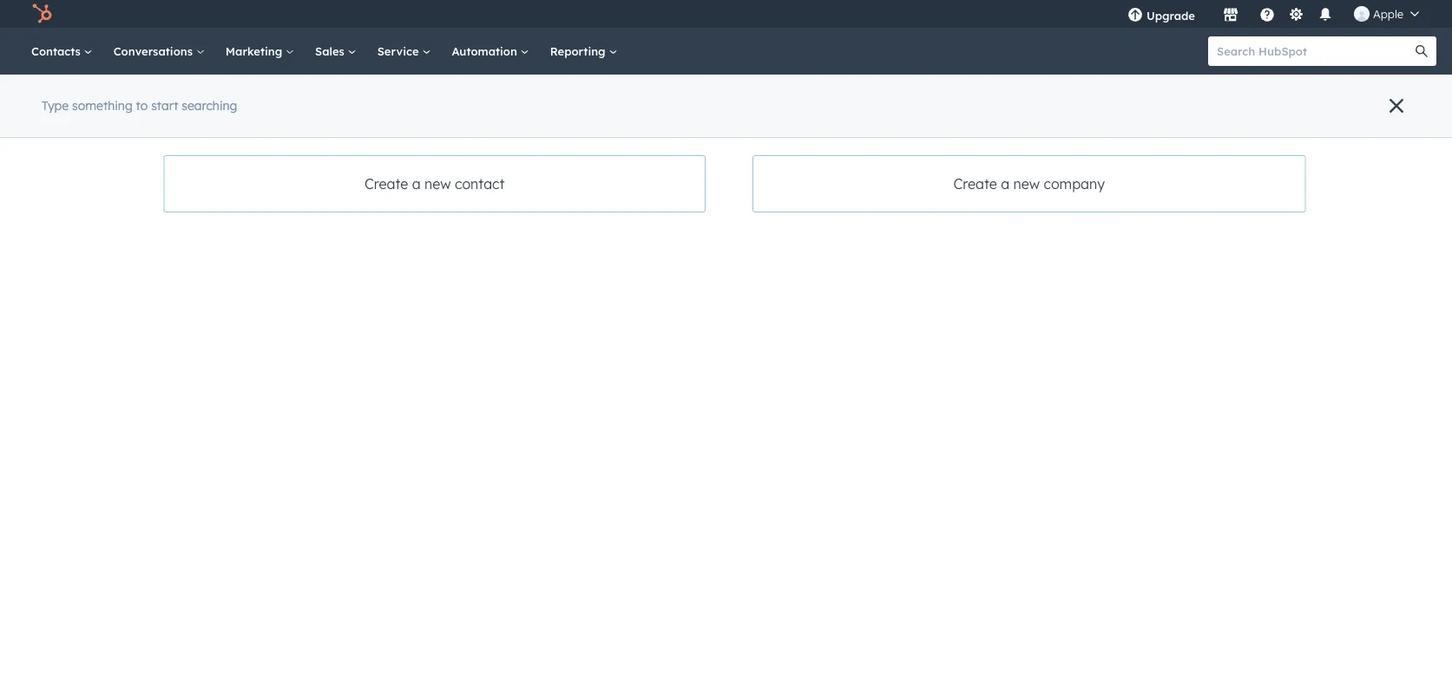 Task type: describe. For each thing, give the bounding box(es) containing it.
user guide views element
[[17, 75, 194, 270]]

user
[[28, 105, 67, 126]]

your website (cms) tools progress progress bar
[[468, 144, 532, 161]]

notifications button
[[1311, 0, 1340, 28]]

sales link
[[305, 28, 367, 75]]

Search HubSpot search field
[[1209, 36, 1421, 66]]

marketing link
[[215, 28, 305, 75]]

service
[[377, 44, 422, 58]]

upgrade
[[1147, 8, 1196, 23]]

automation
[[452, 44, 521, 58]]

sales
[[315, 44, 348, 58]]

search button
[[1407, 36, 1437, 66]]

reporting
[[550, 44, 609, 58]]

reporting link
[[540, 28, 628, 75]]

notifications image
[[1318, 8, 1334, 23]]

conversations
[[113, 44, 196, 58]]

help button
[[1253, 0, 1282, 28]]

contacts link
[[21, 28, 103, 75]]

search image
[[1416, 45, 1428, 57]]

hubspot image
[[31, 3, 52, 24]]

0 vertical spatial marketing
[[226, 44, 286, 58]]

marketplaces button
[[1213, 0, 1249, 28]]

upgrade image
[[1128, 8, 1143, 23]]

automation link
[[441, 28, 540, 75]]



Task type: vqa. For each thing, say whether or not it's contained in the screenshot.
new
no



Task type: locate. For each thing, give the bounding box(es) containing it.
user guide
[[28, 105, 124, 126]]

conversations link
[[103, 28, 215, 75]]

1 vertical spatial marketing
[[28, 147, 86, 162]]

1 horizontal spatial marketing
[[226, 44, 286, 58]]

apple button
[[1344, 0, 1430, 28]]

9%
[[1186, 144, 1206, 161]]

hubspot link
[[21, 3, 65, 24]]

guide
[[73, 105, 124, 126]]

marketplaces image
[[1223, 8, 1239, 23]]

marketing
[[226, 44, 286, 58], [28, 147, 86, 162]]

marketing left sales
[[226, 44, 286, 58]]

menu containing apple
[[1116, 0, 1432, 28]]

marketing inside button
[[28, 147, 86, 162]]

help image
[[1260, 8, 1275, 23]]

marketing down user on the left
[[28, 147, 86, 162]]

settings link
[[1286, 5, 1308, 23]]

contacts
[[31, 44, 84, 58]]

service link
[[367, 28, 441, 75]]

0 horizontal spatial marketing
[[28, 147, 86, 162]]

bob builder image
[[1354, 6, 1370, 22]]

menu
[[1116, 0, 1432, 28]]

marketing button
[[17, 138, 194, 171]]

settings image
[[1289, 7, 1304, 23]]

apple
[[1373, 7, 1404, 21]]



